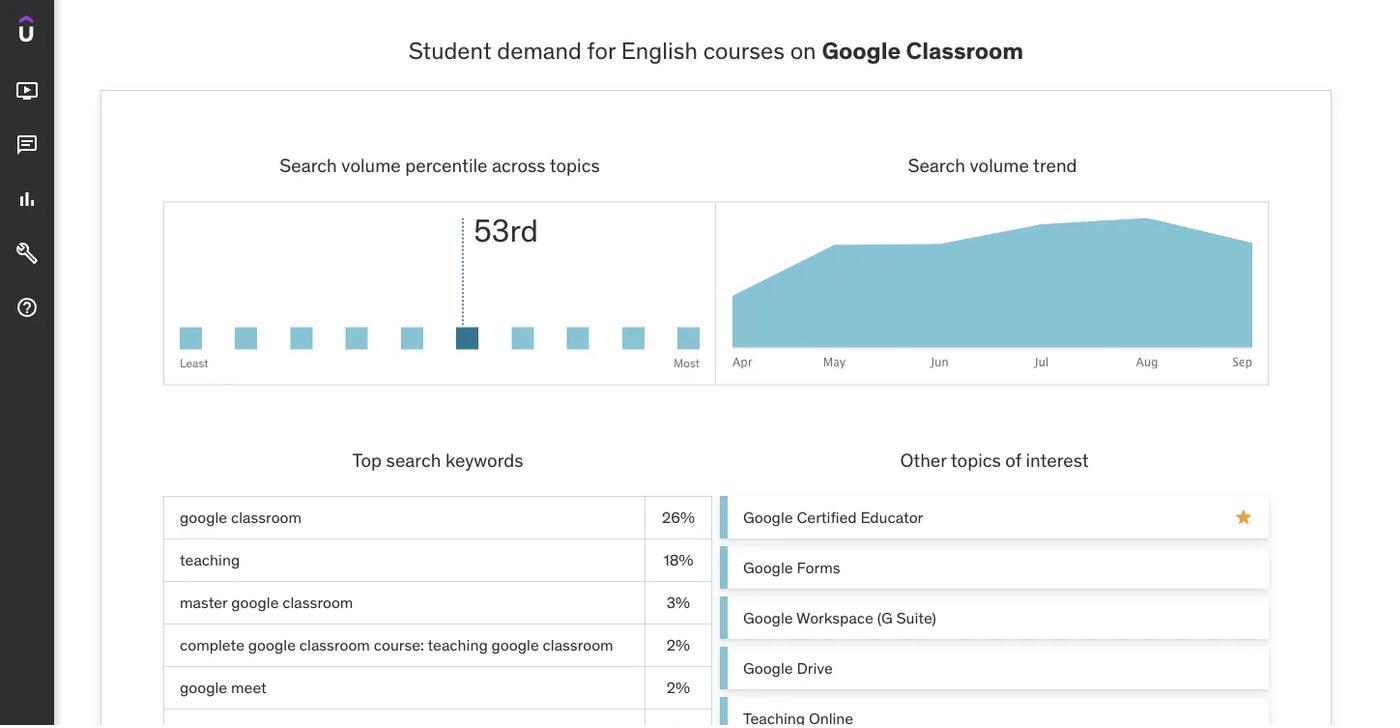 Task type: locate. For each thing, give the bounding box(es) containing it.
1 search from the left
[[280, 154, 337, 177]]

2%
[[667, 635, 690, 655], [667, 678, 690, 698]]

1 vertical spatial 2%
[[667, 678, 690, 698]]

google left "drive"
[[744, 658, 793, 678]]

0 vertical spatial topics
[[550, 154, 600, 177]]

certified
[[797, 507, 857, 527]]

other topics of interest
[[901, 448, 1089, 471]]

google classroom
[[180, 508, 302, 527]]

1 medium image from the top
[[15, 79, 39, 103]]

2 medium image from the top
[[15, 296, 39, 319]]

most
[[674, 355, 700, 370]]

2% for google meet
[[667, 678, 690, 698]]

search volume trend
[[908, 154, 1078, 177]]

google drive link
[[720, 647, 1270, 690]]

for
[[587, 36, 616, 65]]

google forms link
[[720, 546, 1270, 589]]

demand
[[497, 36, 582, 65]]

1 vertical spatial teaching
[[428, 635, 488, 655]]

1 horizontal spatial topics
[[951, 448, 1001, 471]]

drive
[[797, 658, 833, 678]]

google workspace (g suite) link
[[720, 597, 1270, 639]]

topics right across
[[550, 154, 600, 177]]

workspace
[[797, 608, 874, 627]]

complete google classroom course: teaching google classroom
[[180, 635, 614, 655]]

topics
[[550, 154, 600, 177], [951, 448, 1001, 471]]

trend
[[1034, 154, 1078, 177]]

1 vertical spatial medium image
[[15, 188, 39, 211]]

topics left "of"
[[951, 448, 1001, 471]]

0 vertical spatial medium image
[[15, 79, 39, 103]]

(g
[[878, 608, 893, 627]]

0 horizontal spatial search
[[280, 154, 337, 177]]

2 search from the left
[[908, 154, 966, 177]]

search
[[280, 154, 337, 177], [908, 154, 966, 177]]

0 horizontal spatial teaching
[[180, 550, 240, 570]]

forms
[[797, 557, 841, 577]]

1 horizontal spatial teaching
[[428, 635, 488, 655]]

medium image
[[15, 134, 39, 157], [15, 296, 39, 319]]

0 horizontal spatial topics
[[550, 154, 600, 177]]

medium image
[[15, 79, 39, 103], [15, 188, 39, 211], [15, 242, 39, 265]]

english
[[621, 36, 698, 65]]

google
[[180, 508, 227, 527], [231, 593, 279, 612], [248, 635, 296, 655], [492, 635, 539, 655], [180, 678, 227, 698]]

1 2% from the top
[[667, 635, 690, 655]]

least
[[180, 355, 208, 370]]

1 volume from the left
[[342, 154, 401, 177]]

of
[[1006, 448, 1022, 471]]

volume left trend
[[970, 154, 1030, 177]]

classroom
[[231, 508, 302, 527], [283, 593, 353, 612], [300, 635, 370, 655], [543, 635, 614, 655]]

teaching up "master"
[[180, 550, 240, 570]]

google up google forms
[[744, 507, 793, 527]]

26%
[[662, 508, 695, 527]]

0 vertical spatial medium image
[[15, 134, 39, 157]]

google for workspace
[[744, 608, 793, 627]]

volume left percentile
[[342, 154, 401, 177]]

volume
[[342, 154, 401, 177], [970, 154, 1030, 177]]

volume for percentile
[[342, 154, 401, 177]]

on
[[791, 36, 817, 65]]

percentile
[[405, 154, 488, 177]]

google left forms at the bottom of page
[[744, 557, 793, 577]]

3 medium image from the top
[[15, 242, 39, 265]]

teaching right course: at the left of the page
[[428, 635, 488, 655]]

student demand for english courses on google classroom
[[409, 36, 1024, 65]]

1 horizontal spatial volume
[[970, 154, 1030, 177]]

2 vertical spatial medium image
[[15, 242, 39, 265]]

google for forms
[[744, 557, 793, 577]]

2 2% from the top
[[667, 678, 690, 698]]

meet
[[231, 678, 267, 698]]

1 horizontal spatial search
[[908, 154, 966, 177]]

complete
[[180, 635, 245, 655]]

0 vertical spatial 2%
[[667, 635, 690, 655]]

1 vertical spatial medium image
[[15, 296, 39, 319]]

2 volume from the left
[[970, 154, 1030, 177]]

google up google drive
[[744, 608, 793, 627]]

teaching
[[180, 550, 240, 570], [428, 635, 488, 655]]

google
[[822, 36, 901, 65], [744, 507, 793, 527], [744, 557, 793, 577], [744, 608, 793, 627], [744, 658, 793, 678]]

other
[[901, 448, 947, 471]]

google meet
[[180, 678, 267, 698]]

search volume percentile across topics
[[280, 154, 600, 177]]

google right on
[[822, 36, 901, 65]]

0 horizontal spatial volume
[[342, 154, 401, 177]]



Task type: describe. For each thing, give the bounding box(es) containing it.
interest
[[1026, 448, 1089, 471]]

google certified educator
[[744, 507, 924, 527]]

google forms
[[744, 557, 841, 577]]

across
[[492, 154, 546, 177]]

suite)
[[897, 608, 937, 627]]

keywords
[[446, 448, 524, 471]]

search
[[386, 448, 441, 471]]

1 medium image from the top
[[15, 134, 39, 157]]

master google classroom
[[180, 593, 353, 612]]

search for search volume percentile across topics
[[280, 154, 337, 177]]

google for drive
[[744, 658, 793, 678]]

top search keywords
[[352, 448, 524, 471]]

classroom
[[907, 36, 1024, 65]]

top
[[352, 448, 382, 471]]

master
[[180, 593, 228, 612]]

1 vertical spatial topics
[[951, 448, 1001, 471]]

google workspace (g suite)
[[744, 608, 937, 627]]

interactive chart image
[[733, 218, 1253, 369]]

google for certified
[[744, 507, 793, 527]]

courses
[[704, 36, 785, 65]]

course:
[[374, 635, 424, 655]]

53rd
[[474, 211, 539, 250]]

recommended for you image
[[1235, 508, 1254, 527]]

student
[[409, 36, 492, 65]]

udemy image
[[19, 15, 107, 49]]

3%
[[667, 593, 690, 612]]

search for search volume trend
[[908, 154, 966, 177]]

0 vertical spatial teaching
[[180, 550, 240, 570]]

volume for trend
[[970, 154, 1030, 177]]

18%
[[664, 550, 694, 570]]

educator
[[861, 507, 924, 527]]

google drive
[[744, 658, 833, 678]]

2 medium image from the top
[[15, 188, 39, 211]]

google certified educator link
[[720, 496, 1270, 539]]

2% for complete google classroom course: teaching google classroom
[[667, 635, 690, 655]]



Task type: vqa. For each thing, say whether or not it's contained in the screenshot.


